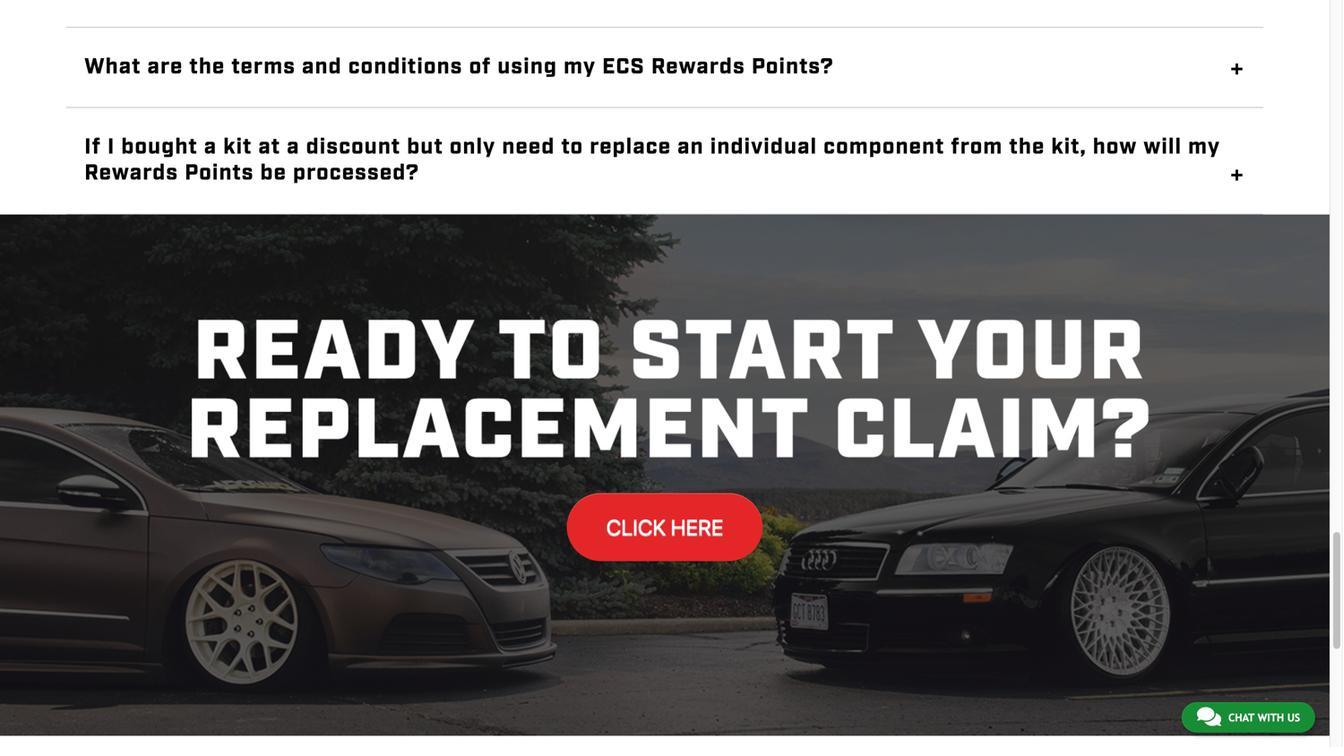 Task type: describe. For each thing, give the bounding box(es) containing it.
how
[[1094, 133, 1138, 162]]

1 horizontal spatial rewards
[[652, 53, 746, 81]]

will
[[1144, 133, 1183, 162]]

at
[[259, 133, 281, 162]]

click here button
[[567, 494, 763, 562]]

click
[[607, 515, 666, 540]]

kit
[[223, 133, 252, 162]]

only
[[450, 133, 496, 162]]

the inside the if i bought a kit at a discount but only need to replace an individual component from the kit, how will my rewards points be processed?
[[1010, 133, 1046, 162]]

points?
[[752, 53, 834, 81]]

chat with us link
[[1182, 703, 1316, 733]]

if i bought a kit at a discount but only need to replace an individual component from the kit, how will my rewards points be processed?
[[84, 133, 1221, 188]]

0 vertical spatial my
[[564, 53, 596, 81]]

what are the terms and conditions of using my ecs rewards points?
[[84, 53, 834, 81]]

component
[[824, 133, 945, 162]]

are
[[147, 53, 183, 81]]

an
[[678, 133, 704, 162]]

chat
[[1229, 712, 1255, 724]]

kit,
[[1052, 133, 1087, 162]]

replace
[[590, 133, 672, 162]]

here
[[671, 515, 724, 540]]

and
[[302, 53, 342, 81]]

chat with us
[[1229, 712, 1301, 724]]

claim image
[[0, 215, 1330, 736]]

bought
[[121, 133, 198, 162]]

of
[[469, 53, 492, 81]]

conditions
[[349, 53, 463, 81]]



Task type: vqa. For each thing, say whether or not it's contained in the screenshot.
Need
yes



Task type: locate. For each thing, give the bounding box(es) containing it.
if
[[84, 133, 101, 162]]

i
[[108, 133, 115, 162]]

0 horizontal spatial the
[[190, 53, 225, 81]]

what
[[84, 53, 141, 81]]

the right are
[[190, 53, 225, 81]]

using
[[498, 53, 558, 81]]

my
[[564, 53, 596, 81], [1189, 133, 1221, 162]]

rewards inside the if i bought a kit at a discount but only need to replace an individual component from the kit, how will my rewards points be processed?
[[84, 159, 179, 188]]

0 horizontal spatial my
[[564, 53, 596, 81]]

1 vertical spatial my
[[1189, 133, 1221, 162]]

click here
[[607, 515, 724, 540]]

the left kit,
[[1010, 133, 1046, 162]]

1 horizontal spatial a
[[287, 133, 300, 162]]

rewards left points
[[84, 159, 179, 188]]

but
[[407, 133, 444, 162]]

points
[[185, 159, 254, 188]]

1 vertical spatial rewards
[[84, 159, 179, 188]]

0 vertical spatial the
[[190, 53, 225, 81]]

us
[[1288, 712, 1301, 724]]

discount
[[306, 133, 401, 162]]

ecs
[[603, 53, 645, 81]]

2 a from the left
[[287, 133, 300, 162]]

1 horizontal spatial my
[[1189, 133, 1221, 162]]

to
[[562, 133, 584, 162]]

0 vertical spatial rewards
[[652, 53, 746, 81]]

rewards right 'ecs'
[[652, 53, 746, 81]]

0 horizontal spatial a
[[204, 133, 217, 162]]

terms
[[232, 53, 296, 81]]

my right will
[[1189, 133, 1221, 162]]

1 vertical spatial the
[[1010, 133, 1046, 162]]

a
[[204, 133, 217, 162], [287, 133, 300, 162]]

1 horizontal spatial the
[[1010, 133, 1046, 162]]

my inside the if i bought a kit at a discount but only need to replace an individual component from the kit, how will my rewards points be processed?
[[1189, 133, 1221, 162]]

my left 'ecs'
[[564, 53, 596, 81]]

1 a from the left
[[204, 133, 217, 162]]

rewards
[[652, 53, 746, 81], [84, 159, 179, 188]]

0 horizontal spatial rewards
[[84, 159, 179, 188]]

individual
[[711, 133, 818, 162]]

the
[[190, 53, 225, 81], [1010, 133, 1046, 162]]

with
[[1258, 712, 1285, 724]]

a left kit
[[204, 133, 217, 162]]

be
[[260, 159, 287, 188]]

from
[[952, 133, 1004, 162]]

a right at
[[287, 133, 300, 162]]

need
[[502, 133, 555, 162]]

processed?
[[293, 159, 420, 188]]

comments image
[[1198, 706, 1222, 728]]



